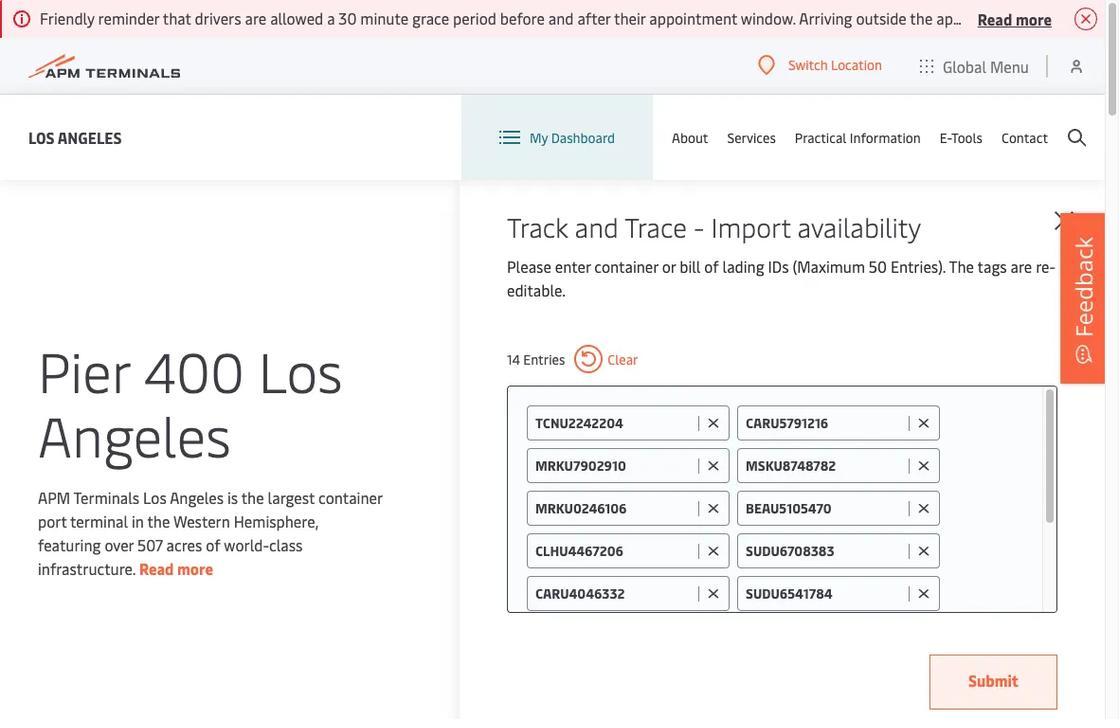 Task type: describe. For each thing, give the bounding box(es) containing it.
my dashboard
[[530, 128, 615, 146]]

2 entered id text field from the top
[[746, 542, 904, 560]]

re-
[[1036, 256, 1056, 277]]

information
[[850, 128, 921, 146]]

track and trace - import availability
[[507, 209, 921, 245]]

more for read more button
[[1016, 8, 1052, 29]]

-
[[694, 209, 705, 245]]

entries
[[524, 350, 565, 368]]

please
[[507, 256, 552, 277]]

more for read more link in the left of the page
[[177, 558, 213, 579]]

container inside please enter container or bill of lading ids (maximum 50 entries). the tags are re- editable.
[[595, 256, 659, 277]]

angeles for 400
[[38, 397, 231, 472]]

los for apm terminals los angeles is the largest container port terminal in the western hemisphere, featuring over 507 acres of world-class infrastructure.
[[143, 487, 167, 508]]

50
[[869, 256, 887, 277]]

enter
[[555, 256, 591, 277]]

terminals
[[73, 487, 139, 508]]

trace
[[625, 209, 687, 245]]

feedback button
[[1061, 213, 1108, 383]]

pier
[[38, 332, 130, 407]]

container inside apm terminals los angeles is the largest container port terminal in the western hemisphere, featuring over 507 acres of world-class infrastructure.
[[319, 487, 383, 508]]

editable.
[[507, 280, 566, 300]]

14
[[507, 350, 520, 368]]

global
[[943, 55, 987, 76]]

1 entered id text field from the top
[[746, 500, 904, 518]]

pier 400 los angeles
[[38, 332, 343, 472]]

about
[[672, 128, 709, 146]]

acres
[[166, 534, 202, 555]]

dashboard
[[551, 128, 615, 146]]

read for read more link in the left of the page
[[139, 558, 174, 579]]

e-
[[940, 128, 952, 146]]

contact button
[[1002, 95, 1048, 180]]

switch location button
[[758, 55, 883, 76]]

terminal
[[70, 510, 128, 531]]

port
[[38, 510, 67, 531]]

services button
[[728, 95, 776, 180]]

track
[[507, 209, 568, 245]]

los angeles
[[28, 127, 122, 147]]

close alert image
[[1075, 8, 1098, 30]]

entries).
[[891, 256, 946, 277]]

e-tools button
[[940, 95, 983, 180]]

my
[[530, 128, 548, 146]]

lading
[[723, 256, 765, 277]]

and
[[575, 209, 619, 245]]

of inside please enter container or bill of lading ids (maximum 50 entries). the tags are re- editable.
[[705, 256, 719, 277]]

los angeles link
[[28, 126, 122, 149]]

los inside "link"
[[28, 127, 55, 147]]

western
[[173, 510, 230, 531]]

switch location
[[789, 56, 883, 74]]

are
[[1011, 256, 1033, 277]]

services
[[728, 128, 776, 146]]

apm terminals los angeles is the largest container port terminal in the western hemisphere, featuring over 507 acres of world-class infrastructure.
[[38, 487, 383, 579]]

read more for read more link in the left of the page
[[139, 558, 213, 579]]

availability
[[798, 209, 921, 245]]

in
[[132, 510, 144, 531]]



Task type: locate. For each thing, give the bounding box(es) containing it.
clear button
[[575, 345, 638, 373]]

practical information
[[795, 128, 921, 146]]

submit
[[969, 670, 1019, 691]]

import
[[711, 209, 791, 245]]

menu
[[991, 55, 1029, 76]]

1 horizontal spatial container
[[595, 256, 659, 277]]

angeles for terminals
[[170, 487, 224, 508]]

read more up menu
[[978, 8, 1052, 29]]

read more link
[[139, 558, 213, 579]]

more
[[1016, 8, 1052, 29], [177, 558, 213, 579]]

2 vertical spatial angeles
[[170, 487, 224, 508]]

1 horizontal spatial read
[[978, 8, 1013, 29]]

read down 507
[[139, 558, 174, 579]]

the
[[241, 487, 264, 508], [147, 510, 170, 531]]

switch
[[789, 56, 828, 74]]

Entered ID text field
[[536, 414, 694, 432], [746, 414, 904, 432], [536, 457, 694, 475], [746, 457, 904, 475], [536, 500, 694, 518], [536, 542, 694, 560], [536, 585, 694, 603], [746, 585, 904, 603]]

of right bill on the right top
[[705, 256, 719, 277]]

read
[[978, 8, 1013, 29], [139, 558, 174, 579]]

please enter container or bill of lading ids (maximum 50 entries). the tags are re- editable.
[[507, 256, 1056, 300]]

0 vertical spatial container
[[595, 256, 659, 277]]

angeles inside los angeles "link"
[[58, 127, 122, 147]]

of down the western
[[206, 534, 220, 555]]

tools
[[952, 128, 983, 146]]

read more
[[978, 8, 1052, 29], [139, 558, 213, 579]]

or
[[662, 256, 676, 277]]

1 vertical spatial angeles
[[38, 397, 231, 472]]

location
[[831, 56, 883, 74]]

my dashboard button
[[499, 95, 615, 180]]

0 vertical spatial angeles
[[58, 127, 122, 147]]

0 vertical spatial of
[[705, 256, 719, 277]]

1 vertical spatial los
[[258, 332, 343, 407]]

contact
[[1002, 128, 1048, 146]]

read more for read more button
[[978, 8, 1052, 29]]

about button
[[672, 95, 709, 180]]

1 vertical spatial read more
[[139, 558, 213, 579]]

read more button
[[978, 7, 1052, 30]]

507
[[138, 534, 163, 555]]

1 vertical spatial the
[[147, 510, 170, 531]]

read inside button
[[978, 8, 1013, 29]]

more left close alert icon
[[1016, 8, 1052, 29]]

2 horizontal spatial los
[[258, 332, 343, 407]]

featuring
[[38, 534, 101, 555]]

1 horizontal spatial of
[[705, 256, 719, 277]]

1 vertical spatial container
[[319, 487, 383, 508]]

1 horizontal spatial more
[[1016, 8, 1052, 29]]

angeles inside apm terminals los angeles is the largest container port terminal in the western hemisphere, featuring over 507 acres of world-class infrastructure.
[[170, 487, 224, 508]]

0 horizontal spatial the
[[147, 510, 170, 531]]

0 horizontal spatial container
[[319, 487, 383, 508]]

read for read more button
[[978, 8, 1013, 29]]

the right in
[[147, 510, 170, 531]]

of inside apm terminals los angeles is the largest container port terminal in the western hemisphere, featuring over 507 acres of world-class infrastructure.
[[206, 534, 220, 555]]

of
[[705, 256, 719, 277], [206, 534, 220, 555]]

1 vertical spatial read
[[139, 558, 174, 579]]

read up global menu
[[978, 8, 1013, 29]]

e-tools
[[940, 128, 983, 146]]

global menu
[[943, 55, 1029, 76]]

ids
[[768, 256, 789, 277]]

submit button
[[930, 655, 1058, 710]]

la secondary image
[[36, 506, 367, 719]]

more inside read more button
[[1016, 8, 1052, 29]]

0 vertical spatial more
[[1016, 8, 1052, 29]]

angeles
[[58, 127, 122, 147], [38, 397, 231, 472], [170, 487, 224, 508]]

tags
[[978, 256, 1007, 277]]

the
[[949, 256, 975, 277]]

hemisphere,
[[234, 510, 318, 531]]

read more down the acres
[[139, 558, 213, 579]]

container left or
[[595, 256, 659, 277]]

400
[[144, 332, 245, 407]]

global menu button
[[901, 37, 1048, 94]]

largest
[[268, 487, 315, 508]]

0 vertical spatial the
[[241, 487, 264, 508]]

more down the acres
[[177, 558, 213, 579]]

is
[[227, 487, 238, 508]]

1 vertical spatial of
[[206, 534, 220, 555]]

angeles inside pier 400 los angeles
[[38, 397, 231, 472]]

1 horizontal spatial the
[[241, 487, 264, 508]]

los inside pier 400 los angeles
[[258, 332, 343, 407]]

1 horizontal spatial los
[[143, 487, 167, 508]]

los for pier 400 los angeles
[[258, 332, 343, 407]]

the right is
[[241, 487, 264, 508]]

0 horizontal spatial of
[[206, 534, 220, 555]]

(maximum
[[793, 256, 865, 277]]

apm
[[38, 487, 70, 508]]

0 horizontal spatial more
[[177, 558, 213, 579]]

0 vertical spatial los
[[28, 127, 55, 147]]

over
[[105, 534, 134, 555]]

0 horizontal spatial read more
[[139, 558, 213, 579]]

0 horizontal spatial read
[[139, 558, 174, 579]]

clear
[[608, 350, 638, 368]]

bill
[[680, 256, 701, 277]]

0 vertical spatial read
[[978, 8, 1013, 29]]

2 vertical spatial los
[[143, 487, 167, 508]]

world-
[[224, 534, 269, 555]]

container right the largest
[[319, 487, 383, 508]]

practical information button
[[795, 95, 921, 180]]

14 entries
[[507, 350, 565, 368]]

feedback
[[1068, 236, 1100, 337]]

Entered ID text field
[[746, 500, 904, 518], [746, 542, 904, 560]]

1 vertical spatial entered id text field
[[746, 542, 904, 560]]

infrastructure.
[[38, 558, 136, 579]]

container
[[595, 256, 659, 277], [319, 487, 383, 508]]

1 horizontal spatial read more
[[978, 8, 1052, 29]]

practical
[[795, 128, 847, 146]]

class
[[269, 534, 303, 555]]

0 vertical spatial entered id text field
[[746, 500, 904, 518]]

0 vertical spatial read more
[[978, 8, 1052, 29]]

0 horizontal spatial los
[[28, 127, 55, 147]]

los inside apm terminals los angeles is the largest container port terminal in the western hemisphere, featuring over 507 acres of world-class infrastructure.
[[143, 487, 167, 508]]

1 vertical spatial more
[[177, 558, 213, 579]]

los
[[28, 127, 55, 147], [258, 332, 343, 407], [143, 487, 167, 508]]



Task type: vqa. For each thing, say whether or not it's contained in the screenshot.
PLEASE
yes



